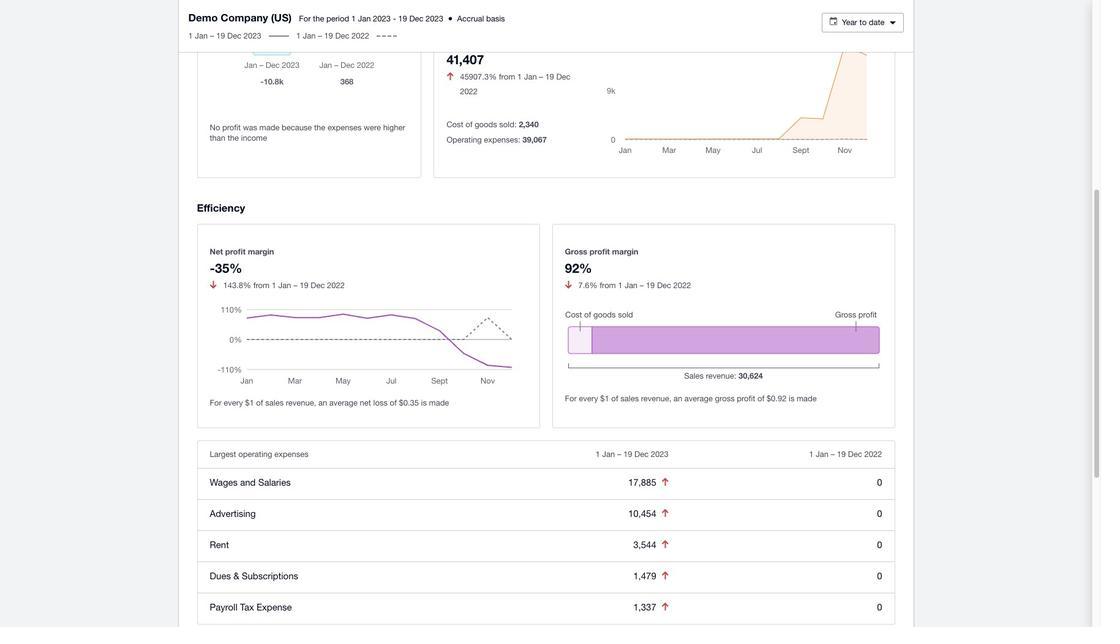 Task type: locate. For each thing, give the bounding box(es) containing it.
jan inside 45907.3% from 1 jan – 19 dec 2022
[[524, 72, 537, 81]]

1 horizontal spatial every
[[579, 394, 598, 403]]

negative sentiment image
[[565, 281, 572, 289], [662, 478, 669, 486], [662, 572, 669, 580]]

-
[[393, 14, 396, 23], [210, 261, 215, 276]]

$1
[[600, 394, 609, 403], [245, 398, 254, 408]]

gross profit margin 92%
[[565, 247, 639, 276]]

0 for 10,454
[[877, 509, 882, 519]]

from
[[499, 72, 515, 81], [253, 281, 270, 290], [600, 281, 616, 290]]

1 horizontal spatial 1 jan – 19 dec 2023
[[596, 450, 669, 459]]

3 0 from the top
[[877, 540, 882, 550]]

2023 up "17,885"
[[651, 450, 669, 459]]

0 horizontal spatial margin
[[248, 247, 274, 256]]

negative sentiment image left 7.6%
[[565, 281, 572, 289]]

0 horizontal spatial an
[[319, 398, 327, 408]]

10,454 link
[[628, 509, 657, 519]]

sales
[[621, 394, 639, 403], [265, 398, 284, 408]]

cost
[[447, 120, 463, 129]]

the
[[313, 14, 324, 23], [314, 123, 325, 132], [228, 134, 239, 143]]

from right 143.8%
[[253, 281, 270, 290]]

1 0 from the top
[[877, 477, 882, 488]]

average down sales
[[685, 394, 713, 403]]

1 jan – 19 dec 2023 down demo company (us)
[[188, 31, 261, 40]]

year to date button
[[822, 13, 904, 32]]

0 horizontal spatial is
[[421, 398, 427, 408]]

made
[[259, 123, 280, 132], [797, 394, 817, 403], [429, 398, 449, 408]]

4 0 link from the top
[[877, 571, 882, 582]]

gross
[[565, 247, 588, 256]]

143.8% from 1 jan – 19 dec 2022
[[223, 281, 345, 290]]

0 link for 3,544
[[877, 540, 882, 550]]

average
[[685, 394, 713, 403], [329, 398, 358, 408]]

0 horizontal spatial from
[[253, 281, 270, 290]]

1 horizontal spatial is
[[789, 394, 795, 403]]

1 jan – 19 dec 2022
[[296, 31, 369, 40], [809, 450, 882, 459]]

the left period
[[313, 14, 324, 23]]

for for 92%
[[565, 394, 577, 403]]

margin for 92%
[[612, 247, 639, 256]]

margin up '7.6% from 1 jan – 19 dec 2022'
[[612, 247, 639, 256]]

loss
[[373, 398, 388, 408]]

the right than at the left of the page
[[228, 134, 239, 143]]

0 horizontal spatial average
[[329, 398, 358, 408]]

4 0 from the top
[[877, 571, 882, 582]]

year to date
[[842, 18, 885, 27]]

1 horizontal spatial revenue,
[[641, 394, 672, 403]]

from inside 45907.3% from 1 jan – 19 dec 2022
[[499, 72, 515, 81]]

of
[[466, 120, 473, 129], [612, 394, 619, 403], [758, 394, 765, 403], [256, 398, 263, 408], [390, 398, 397, 408]]

wages
[[210, 477, 238, 488]]

no
[[210, 123, 220, 132]]

5 0 link from the top
[[877, 602, 882, 613]]

profit for made
[[222, 123, 241, 132]]

revenue,
[[641, 394, 672, 403], [286, 398, 316, 408]]

0 vertical spatial 1 jan – 19 dec 2022
[[296, 31, 369, 40]]

2023
[[373, 14, 391, 23], [426, 14, 444, 23], [244, 31, 261, 40], [651, 450, 669, 459]]

45907.3% from 1 jan – 19 dec 2022
[[460, 72, 571, 96]]

2022 for -35%
[[327, 281, 345, 290]]

from for 92%
[[600, 281, 616, 290]]

2 0 from the top
[[877, 509, 882, 519]]

1 horizontal spatial expenses
[[328, 123, 362, 132]]

0 vertical spatial the
[[313, 14, 324, 23]]

2022
[[352, 31, 369, 40], [460, 87, 478, 96], [327, 281, 345, 290], [674, 281, 691, 290], [865, 450, 882, 459]]

1 vertical spatial 1 jan – 19 dec 2023
[[596, 450, 669, 459]]

margin up 143.8% from 1 jan – 19 dec 2022
[[248, 247, 274, 256]]

5 0 from the top
[[877, 602, 882, 613]]

negative sentiment image for rent
[[662, 541, 669, 549]]

expenses left were
[[328, 123, 362, 132]]

0 for 1,337
[[877, 602, 882, 613]]

2 vertical spatial negative sentiment image
[[662, 572, 669, 580]]

demo
[[188, 11, 218, 24]]

an for 92%
[[674, 394, 683, 403]]

2 horizontal spatial from
[[600, 281, 616, 290]]

0
[[877, 477, 882, 488], [877, 509, 882, 519], [877, 540, 882, 550], [877, 571, 882, 582], [877, 602, 882, 613]]

is
[[789, 394, 795, 403], [421, 398, 427, 408]]

$1 for -35%
[[245, 398, 254, 408]]

- right period
[[393, 14, 396, 23]]

1 jan – 19 dec 2023 inside largest operating expenses element
[[596, 450, 669, 459]]

from right 7.6%
[[600, 281, 616, 290]]

negative sentiment image right 1,337 link
[[662, 603, 669, 611]]

1 horizontal spatial from
[[499, 72, 515, 81]]

than
[[210, 134, 225, 143]]

0 vertical spatial expenses
[[328, 123, 362, 132]]

35%
[[215, 261, 242, 276]]

sales for 92%
[[621, 394, 639, 403]]

1
[[351, 14, 356, 23], [188, 31, 193, 40], [296, 31, 301, 40], [518, 72, 522, 81], [272, 281, 276, 290], [618, 281, 623, 290], [596, 450, 600, 459], [809, 450, 814, 459]]

negative sentiment image right the 10,454 on the bottom right of the page
[[662, 510, 669, 518]]

19
[[398, 14, 407, 23], [216, 31, 225, 40], [324, 31, 333, 40], [545, 72, 554, 81], [300, 281, 309, 290], [646, 281, 655, 290], [624, 450, 632, 459], [837, 450, 846, 459]]

negative sentiment image right '17,885' link
[[662, 478, 669, 486]]

negative sentiment image right 3,544
[[662, 541, 669, 549]]

is right $0.35
[[421, 398, 427, 408]]

higher
[[383, 123, 405, 132]]

made inside no profit was made because the expenses were higher than the income
[[259, 123, 280, 132]]

is for -35%
[[421, 398, 427, 408]]

profit inside gross profit margin 92%
[[590, 247, 610, 256]]

1,479
[[634, 571, 657, 582]]

profit
[[222, 123, 241, 132], [225, 247, 246, 256], [590, 247, 610, 256], [737, 394, 756, 403]]

1 horizontal spatial margin
[[612, 247, 639, 256]]

payroll tax expense
[[210, 602, 292, 613]]

from for 41,407
[[499, 72, 515, 81]]

3,544 link
[[634, 540, 657, 551]]

of inside cost of goods sold: 2,340 operating expenses: 39,067
[[466, 120, 473, 129]]

margin
[[248, 247, 274, 256], [612, 247, 639, 256]]

is right the $0.92
[[789, 394, 795, 403]]

dues
[[210, 571, 231, 582]]

the right because
[[314, 123, 325, 132]]

&
[[233, 571, 239, 582]]

2 0 link from the top
[[877, 509, 882, 519]]

1 0 link from the top
[[877, 477, 882, 488]]

dec
[[409, 14, 424, 23], [227, 31, 241, 40], [335, 31, 349, 40], [556, 72, 571, 81], [311, 281, 325, 290], [657, 281, 671, 290], [635, 450, 649, 459], [848, 450, 862, 459]]

profit for -
[[225, 247, 246, 256]]

jan
[[358, 14, 371, 23], [195, 31, 208, 40], [303, 31, 316, 40], [524, 72, 537, 81], [278, 281, 291, 290], [625, 281, 638, 290], [602, 450, 615, 459], [816, 450, 829, 459]]

from right 45907.3%
[[499, 72, 515, 81]]

made right the $0.92
[[797, 394, 817, 403]]

1 horizontal spatial average
[[685, 394, 713, 403]]

an left gross
[[674, 394, 683, 403]]

1 vertical spatial negative sentiment image
[[662, 478, 669, 486]]

from for -35%
[[253, 281, 270, 290]]

1 horizontal spatial 1 jan – 19 dec 2022
[[809, 450, 882, 459]]

$1 for 92%
[[600, 394, 609, 403]]

tax
[[240, 602, 254, 613]]

every
[[579, 394, 598, 403], [224, 398, 243, 408]]

–
[[210, 31, 214, 40], [318, 31, 322, 40], [539, 72, 543, 81], [294, 281, 298, 290], [640, 281, 644, 290], [617, 450, 621, 459], [831, 450, 835, 459]]

average left net
[[329, 398, 358, 408]]

net
[[210, 247, 223, 256]]

0 for 1,479
[[877, 571, 882, 582]]

accrual
[[457, 14, 484, 23]]

1,337 link
[[634, 603, 657, 613]]

negative sentiment image down 41,407
[[447, 72, 454, 80]]

revenue, for -35%
[[286, 398, 316, 408]]

negative sentiment image right 1,479 at the bottom
[[662, 572, 669, 580]]

2 vertical spatial the
[[228, 134, 239, 143]]

0 horizontal spatial made
[[259, 123, 280, 132]]

0 horizontal spatial every
[[224, 398, 243, 408]]

2 margin from the left
[[612, 247, 639, 256]]

0 horizontal spatial revenue,
[[286, 398, 316, 408]]

0 link for 1,337
[[877, 602, 882, 613]]

expenses
[[328, 123, 362, 132], [274, 450, 309, 459]]

0 horizontal spatial $1
[[245, 398, 254, 408]]

3 0 link from the top
[[877, 540, 882, 550]]

(us)
[[271, 11, 292, 24]]

negative sentiment image
[[447, 72, 454, 80], [210, 281, 217, 289], [662, 510, 669, 518], [662, 541, 669, 549], [662, 603, 669, 611]]

2023 right period
[[373, 14, 391, 23]]

1 horizontal spatial an
[[674, 394, 683, 403]]

made right $0.35
[[429, 398, 449, 408]]

39,067
[[523, 135, 547, 144]]

1 jan – 19 dec 2022 inside largest operating expenses element
[[809, 450, 882, 459]]

were
[[364, 123, 381, 132]]

2023 inside largest operating expenses element
[[651, 450, 669, 459]]

1 jan – 19 dec 2023
[[188, 31, 261, 40], [596, 450, 669, 459]]

to
[[860, 18, 867, 27]]

profit inside no profit was made because the expenses were higher than the income
[[222, 123, 241, 132]]

1 margin from the left
[[248, 247, 274, 256]]

1 jan – 19 dec 2023 up '17,885' link
[[596, 450, 669, 459]]

0 link
[[877, 477, 882, 488], [877, 509, 882, 519], [877, 540, 882, 550], [877, 571, 882, 582], [877, 602, 882, 613]]

1 horizontal spatial made
[[429, 398, 449, 408]]

0 horizontal spatial for
[[210, 398, 222, 408]]

0 horizontal spatial 1 jan – 19 dec 2022
[[296, 31, 369, 40]]

revenue
[[706, 372, 734, 381]]

7.6%
[[579, 281, 598, 290]]

dec inside 45907.3% from 1 jan – 19 dec 2022
[[556, 72, 571, 81]]

0 horizontal spatial 1 jan – 19 dec 2023
[[188, 31, 261, 40]]

0 vertical spatial negative sentiment image
[[565, 281, 572, 289]]

sales
[[684, 372, 704, 381]]

10,454
[[628, 509, 657, 519]]

negative sentiment image for advertising
[[662, 510, 669, 518]]

0 horizontal spatial -
[[210, 261, 215, 276]]

- down 'net'
[[210, 261, 215, 276]]

made for 92%
[[797, 394, 817, 403]]

advertising
[[210, 509, 256, 519]]

1 jan – 19 dec 2022 for 1 jan
[[296, 31, 369, 40]]

margin inside "net profit margin -35%"
[[248, 247, 274, 256]]

1 horizontal spatial sales
[[621, 394, 639, 403]]

expenses up salaries at the bottom
[[274, 450, 309, 459]]

profit inside "net profit margin -35%"
[[225, 247, 246, 256]]

every for 92%
[[579, 394, 598, 403]]

efficiency
[[197, 202, 245, 214]]

1 vertical spatial -
[[210, 261, 215, 276]]

margin inside gross profit margin 92%
[[612, 247, 639, 256]]

2 horizontal spatial made
[[797, 394, 817, 403]]

2022 inside 45907.3% from 1 jan – 19 dec 2022
[[460, 87, 478, 96]]

0 horizontal spatial expenses
[[274, 450, 309, 459]]

year
[[842, 18, 858, 27]]

0 vertical spatial -
[[393, 14, 396, 23]]

0 horizontal spatial sales
[[265, 398, 284, 408]]

1 horizontal spatial $1
[[600, 394, 609, 403]]

for for -35%
[[210, 398, 222, 408]]

made up income
[[259, 123, 280, 132]]

0 vertical spatial 1 jan – 19 dec 2023
[[188, 31, 261, 40]]

demo company (us)
[[188, 11, 292, 24]]

2 horizontal spatial for
[[565, 394, 577, 403]]

an left net
[[319, 398, 327, 408]]

1 vertical spatial 1 jan – 19 dec 2022
[[809, 450, 882, 459]]



Task type: describe. For each thing, give the bounding box(es) containing it.
negative sentiment image down the '35%'
[[210, 281, 217, 289]]

92%
[[565, 261, 592, 276]]

basis
[[486, 14, 505, 23]]

1,479 link
[[634, 571, 657, 582]]

subscriptions
[[242, 571, 298, 582]]

cost of goods sold: 2,340 operating expenses: 39,067
[[447, 119, 547, 144]]

expenses inside no profit was made because the expenses were higher than the income
[[328, 123, 362, 132]]

average for -35%
[[329, 398, 358, 408]]

income
[[241, 134, 267, 143]]

every for -35%
[[224, 398, 243, 408]]

30,624
[[739, 371, 763, 381]]

41,407
[[447, 52, 484, 67]]

period
[[327, 14, 349, 23]]

operating
[[238, 450, 272, 459]]

2,340
[[519, 119, 539, 129]]

17,885
[[628, 478, 657, 488]]

7.6% from 1 jan – 19 dec 2022
[[579, 281, 691, 290]]

largest operating expenses
[[210, 450, 309, 459]]

expense
[[257, 602, 292, 613]]

is for 92%
[[789, 394, 795, 403]]

margin for -35%
[[248, 247, 274, 256]]

1 inside 45907.3% from 1 jan – 19 dec 2022
[[518, 72, 522, 81]]

dues & subscriptions
[[210, 571, 298, 582]]

143.8%
[[223, 281, 251, 290]]

2023 down company
[[244, 31, 261, 40]]

wages and salaries
[[210, 477, 291, 488]]

for every $1 of sales revenue, an average gross profit of $0.92 is made
[[565, 394, 817, 403]]

rent
[[210, 540, 229, 550]]

gross
[[715, 394, 735, 403]]

for every $1 of sales revenue, an average net loss of $0.35 is made
[[210, 398, 449, 408]]

2023 left accrual
[[426, 14, 444, 23]]

2022 for 92%
[[674, 281, 691, 290]]

- inside "net profit margin -35%"
[[210, 261, 215, 276]]

:
[[734, 372, 737, 381]]

because
[[282, 123, 312, 132]]

2022 for 41,407
[[460, 87, 478, 96]]

expenses:
[[484, 135, 520, 144]]

1 vertical spatial expenses
[[274, 450, 309, 459]]

was
[[243, 123, 257, 132]]

1 horizontal spatial for
[[299, 14, 311, 23]]

largest operating expenses element
[[198, 441, 895, 625]]

made for -35%
[[429, 398, 449, 408]]

an for -35%
[[319, 398, 327, 408]]

3,544
[[634, 540, 657, 551]]

operating
[[447, 135, 482, 144]]

$0.92
[[767, 394, 787, 403]]

net
[[360, 398, 371, 408]]

2022 inside largest operating expenses element
[[865, 450, 882, 459]]

sales for -35%
[[265, 398, 284, 408]]

sales revenue : 30,624
[[684, 371, 763, 381]]

– inside 45907.3% from 1 jan – 19 dec 2022
[[539, 72, 543, 81]]

goods
[[475, 120, 497, 129]]

revenue, for 92%
[[641, 394, 672, 403]]

19 inside 45907.3% from 1 jan – 19 dec 2022
[[545, 72, 554, 81]]

1 vertical spatial the
[[314, 123, 325, 132]]

no profit was made because the expenses were higher than the income
[[210, 123, 405, 143]]

salaries
[[258, 477, 291, 488]]

0 link for 17,885
[[877, 477, 882, 488]]

0 link for 10,454
[[877, 509, 882, 519]]

negative sentiment image for 1,479
[[662, 572, 669, 580]]

17,885 link
[[628, 478, 657, 488]]

1 horizontal spatial -
[[393, 14, 396, 23]]

negative sentiment image for payroll tax expense
[[662, 603, 669, 611]]

for the period 1 jan 2023 - 19 dec 2023  ●  accrual basis
[[299, 14, 505, 23]]

45907.3%
[[460, 72, 497, 81]]

average for 92%
[[685, 394, 713, 403]]

1 jan – 19 dec 2022 for largest operating expenses
[[809, 450, 882, 459]]

negative sentiment image for 17,885
[[662, 478, 669, 486]]

$0.35
[[399, 398, 419, 408]]

and
[[240, 477, 256, 488]]

0 link for 1,479
[[877, 571, 882, 582]]

company
[[221, 11, 268, 24]]

payroll
[[210, 602, 238, 613]]

net profit margin -35%
[[210, 247, 274, 276]]

sold:
[[499, 120, 517, 129]]

largest
[[210, 450, 236, 459]]

0 for 17,885
[[877, 477, 882, 488]]

profit for 92%
[[590, 247, 610, 256]]

date
[[869, 18, 885, 27]]

1,337
[[634, 603, 657, 613]]

0 for 3,544
[[877, 540, 882, 550]]



Task type: vqa. For each thing, say whether or not it's contained in the screenshot.
top 1 jan – 19 dec 2022
yes



